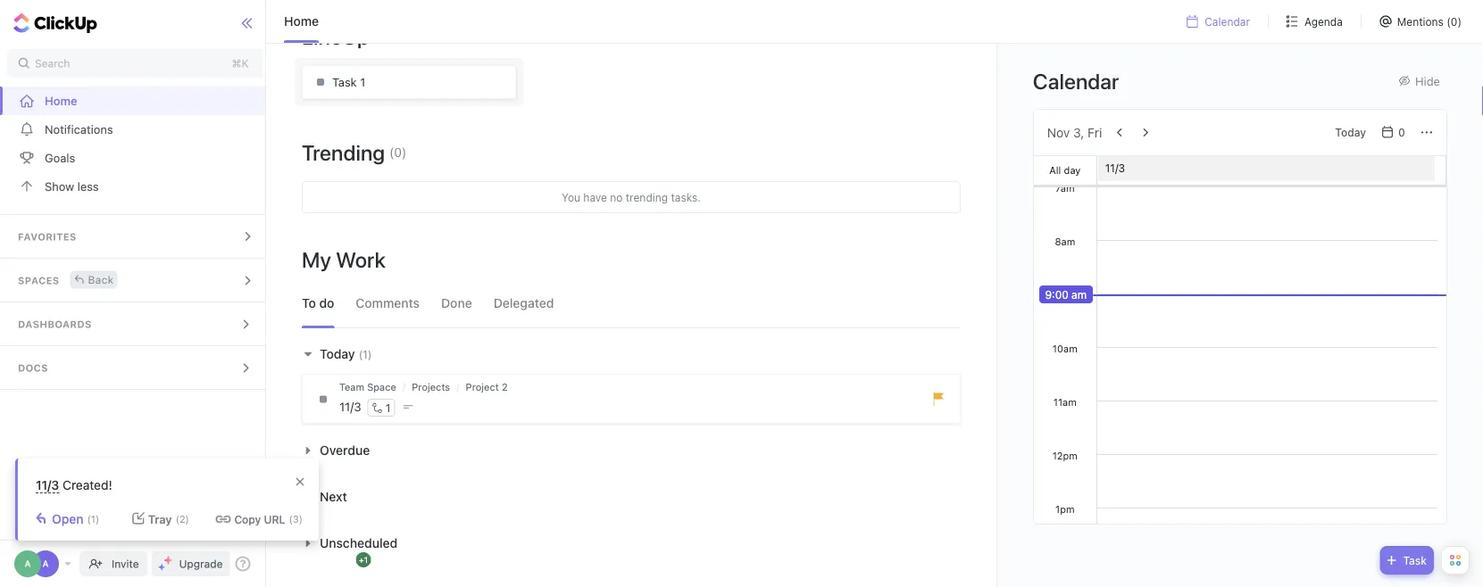 Task type: vqa. For each thing, say whether or not it's contained in the screenshot.
CALENDAR link
no



Task type: describe. For each thing, give the bounding box(es) containing it.
space
[[367, 381, 396, 393]]

unscheduled button
[[302, 536, 402, 551]]

overdue
[[320, 443, 370, 458]]

sidebar navigation
[[0, 0, 270, 588]]

task
[[1403, 555, 1427, 567]]

projects link
[[412, 381, 450, 393]]

2 / from the left
[[456, 381, 460, 393]]

11am
[[1053, 396, 1077, 408]]

team
[[339, 381, 364, 393]]

next button
[[302, 490, 352, 505]]

docs
[[18, 363, 48, 374]]

8am
[[1055, 236, 1075, 247]]

have
[[583, 191, 607, 204]]

open
[[52, 512, 84, 527]]

you have no trending tasks.
[[562, 191, 701, 204]]

trending
[[626, 191, 668, 204]]

‎task 1 link
[[302, 65, 516, 99]]

hide
[[1415, 74, 1440, 88]]

all
[[1049, 165, 1061, 176]]

agenda
[[1305, 15, 1343, 28]]

overdue button
[[302, 443, 374, 458]]

project 2 link
[[466, 381, 508, 393]]

notifications
[[45, 123, 113, 136]]

tasks.
[[671, 191, 701, 204]]

no
[[610, 191, 623, 204]]

am
[[1072, 288, 1087, 301]]

copy
[[234, 513, 261, 526]]

done button
[[441, 280, 472, 328]]

delegated
[[494, 296, 554, 311]]

team space / projects / project 2
[[339, 381, 508, 393]]

nov 3, fri button
[[1047, 125, 1102, 140]]

invite
[[112, 558, 139, 571]]

mentions
[[1397, 15, 1444, 28]]

search
[[35, 57, 70, 70]]

‎task 1
[[332, 75, 365, 89]]

you
[[562, 191, 580, 204]]

1 horizontal spatial home
[[284, 14, 319, 29]]

favorites
[[18, 231, 76, 243]]

home inside sidebar navigation
[[45, 94, 77, 108]]

⌘k
[[232, 57, 249, 70]]

goals
[[45, 151, 75, 165]]

next
[[320, 490, 347, 505]]

(3)
[[289, 514, 303, 526]]

to
[[302, 296, 316, 311]]

11/3 created!
[[36, 478, 112, 493]]

team space link
[[339, 381, 396, 393]]

projects
[[412, 381, 450, 393]]

show
[[45, 180, 74, 193]]

0 horizontal spatial 11/3
[[36, 478, 59, 493]]

my
[[302, 247, 331, 272]]

my work tab list
[[293, 280, 970, 328]]

‎task
[[332, 75, 357, 89]]

sparkle svg 2 image
[[159, 564, 165, 571]]

nov
[[1047, 125, 1070, 140]]

1 inside to do tab panel
[[385, 402, 391, 414]]

tray (2)
[[148, 513, 189, 526]]

2
[[502, 381, 508, 393]]

back link
[[70, 271, 117, 289]]

1 / from the left
[[403, 381, 406, 393]]

mentions (0)
[[1397, 15, 1462, 28]]

9:00 am
[[1045, 288, 1087, 301]]

2 a from the left
[[42, 559, 49, 569]]

goals link
[[0, 144, 270, 172]]

open (1)
[[52, 512, 99, 527]]

12pm
[[1053, 450, 1078, 462]]

tray
[[148, 513, 172, 526]]

0 button
[[1377, 122, 1413, 143]]



Task type: locate. For each thing, give the bounding box(es) containing it.
1 horizontal spatial 11/3
[[339, 400, 361, 414]]

0 horizontal spatial home
[[45, 94, 77, 108]]

project
[[466, 381, 499, 393]]

1 right ‎task
[[360, 75, 365, 89]]

0 vertical spatial today
[[1335, 126, 1366, 139]]

(1) inside today (1)
[[359, 348, 372, 361]]

1 a from the left
[[25, 559, 31, 569]]

1 vertical spatial home
[[45, 94, 77, 108]]

trending (0)
[[302, 140, 407, 165]]

1 horizontal spatial a
[[42, 559, 49, 569]]

0 horizontal spatial /
[[403, 381, 406, 393]]

0 vertical spatial (1)
[[359, 348, 372, 361]]

1 horizontal spatial (1)
[[359, 348, 372, 361]]

11/3
[[1105, 162, 1125, 175], [339, 400, 361, 414], [36, 478, 59, 493]]

work
[[336, 247, 386, 272]]

lineup
[[302, 24, 370, 49]]

today up team at the left bottom
[[320, 347, 355, 362]]

today for today
[[1335, 126, 1366, 139]]

all day
[[1049, 165, 1081, 176]]

1 vertical spatial calendar
[[1033, 68, 1119, 93]]

0 vertical spatial (0)
[[1447, 15, 1462, 28]]

1 vertical spatial 1
[[385, 402, 391, 414]]

(0) for trending
[[389, 145, 407, 160]]

11/3 up open
[[36, 478, 59, 493]]

1 horizontal spatial 1
[[385, 402, 391, 414]]

11/3 inside to do tab panel
[[339, 400, 361, 414]]

0 horizontal spatial 1
[[360, 75, 365, 89]]

11/3 right day
[[1105, 162, 1125, 175]]

2 vertical spatial 11/3
[[36, 478, 59, 493]]

7am
[[1055, 182, 1075, 194]]

to do
[[302, 296, 334, 311]]

0 vertical spatial 1
[[360, 75, 365, 89]]

copy url (3)
[[234, 513, 303, 526]]

1 vertical spatial (1)
[[87, 514, 99, 526]]

done
[[441, 296, 472, 311]]

2 horizontal spatial 11/3
[[1105, 162, 1125, 175]]

(0)
[[1447, 15, 1462, 28], [389, 145, 407, 160]]

/ right space
[[403, 381, 406, 393]]

(1) for today
[[359, 348, 372, 361]]

(1)
[[359, 348, 372, 361], [87, 514, 99, 526]]

0 vertical spatial calendar
[[1205, 15, 1250, 28]]

to do tab panel
[[284, 335, 979, 563]]

1pm
[[1056, 504, 1075, 515]]

home
[[284, 14, 319, 29], [45, 94, 77, 108]]

0
[[1398, 126, 1405, 139]]

(0) right trending
[[389, 145, 407, 160]]

today (1)
[[320, 347, 372, 362]]

upgrade
[[179, 558, 223, 571]]

created!
[[63, 478, 112, 493]]

comments
[[356, 296, 420, 311]]

(1) for open
[[87, 514, 99, 526]]

3,
[[1073, 125, 1084, 140]]

0 horizontal spatial a
[[25, 559, 31, 569]]

notifications link
[[0, 115, 270, 144]]

today for today (1)
[[320, 347, 355, 362]]

1 vertical spatial (0)
[[389, 145, 407, 160]]

show less
[[45, 180, 99, 193]]

today inside button
[[1335, 126, 1366, 139]]

1 vertical spatial 11/3
[[339, 400, 361, 414]]

10am
[[1053, 343, 1078, 355]]

/
[[403, 381, 406, 393], [456, 381, 460, 393]]

spaces
[[18, 275, 59, 287]]

(1) inside open (1)
[[87, 514, 99, 526]]

0 horizontal spatial (1)
[[87, 514, 99, 526]]

(1) up team space "link"
[[359, 348, 372, 361]]

0 horizontal spatial (0)
[[389, 145, 407, 160]]

today inside to do tab panel
[[320, 347, 355, 362]]

9:00
[[1045, 288, 1069, 301]]

(2)
[[176, 514, 189, 526]]

0 horizontal spatial calendar
[[1033, 68, 1119, 93]]

a
[[25, 559, 31, 569], [42, 559, 49, 569]]

less
[[77, 180, 99, 193]]

day
[[1064, 165, 1081, 176]]

0 vertical spatial 11/3
[[1105, 162, 1125, 175]]

(1) right open
[[87, 514, 99, 526]]

9am
[[1055, 289, 1075, 301]]

delegated button
[[494, 280, 554, 328]]

0 horizontal spatial today
[[320, 347, 355, 362]]

1 horizontal spatial calendar
[[1205, 15, 1250, 28]]

(0) right mentions on the right top of the page
[[1447, 15, 1462, 28]]

(0) for mentions
[[1447, 15, 1462, 28]]

0 vertical spatial home
[[284, 14, 319, 29]]

+1
[[344, 555, 353, 565]]

do
[[319, 296, 334, 311]]

today button
[[1328, 122, 1373, 143]]

/ left project
[[456, 381, 460, 393]]

(0) inside trending (0)
[[389, 145, 407, 160]]

home link
[[0, 87, 270, 115]]

today left '0' "dropdown button"
[[1335, 126, 1366, 139]]

1 horizontal spatial today
[[1335, 126, 1366, 139]]

favorites button
[[0, 215, 270, 258]]

1 vertical spatial today
[[320, 347, 355, 362]]

comments button
[[356, 280, 420, 328]]

1
[[360, 75, 365, 89], [385, 402, 391, 414]]

upgrade link
[[151, 552, 230, 577]]

dashboards
[[18, 319, 92, 330]]

trending
[[302, 140, 385, 165]]

to do button
[[302, 280, 334, 328]]

url
[[264, 513, 285, 526]]

today
[[1335, 126, 1366, 139], [320, 347, 355, 362]]

1 down space
[[385, 402, 391, 414]]

nov 3, fri
[[1047, 125, 1102, 140]]

calendar
[[1205, 15, 1250, 28], [1033, 68, 1119, 93]]

fri
[[1088, 125, 1102, 140]]

1 horizontal spatial (0)
[[1447, 15, 1462, 28]]

my work
[[302, 247, 386, 272]]

unscheduled
[[320, 536, 398, 551]]

back
[[88, 274, 114, 286]]

1 horizontal spatial /
[[456, 381, 460, 393]]

sparkle svg 1 image
[[164, 556, 173, 565]]

11/3 down team at the left bottom
[[339, 400, 361, 414]]



